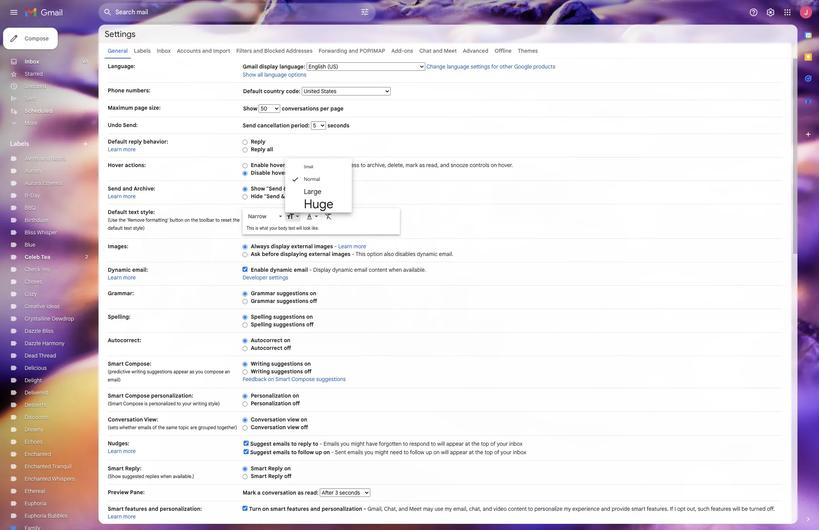 Task type: locate. For each thing, give the bounding box(es) containing it.
1 vertical spatial labels
[[10, 140, 29, 148]]

writing for writing suggestions on
[[251, 360, 270, 367]]

sent down the snoozed link on the top of page
[[25, 95, 36, 102]]

language right change
[[447, 63, 470, 70]]

grammar
[[251, 290, 275, 297], [251, 298, 275, 305]]

1 vertical spatial writing
[[193, 401, 207, 407]]

discounts
[[25, 414, 49, 421]]

0 vertical spatial suggest
[[250, 441, 272, 447]]

dazzle up 'dead'
[[25, 340, 41, 347]]

0 vertical spatial spelling
[[251, 313, 272, 320]]

as inside smart compose: (predictive writing suggestions appear as you compose an email)
[[190, 369, 194, 375]]

spelling right spelling suggestions on option in the bottom of the page
[[251, 313, 272, 320]]

grammar for grammar suggestions on
[[251, 290, 275, 297]]

smart inside smart reply: (show suggested replies when available.)
[[108, 465, 124, 472]]

spelling for spelling suggestions off
[[251, 321, 272, 328]]

more down "archive:"
[[123, 193, 136, 200]]

0 vertical spatial "send
[[267, 185, 282, 192]]

grammar down developer settings link
[[251, 290, 275, 297]]

2 horizontal spatial as
[[419, 162, 425, 169]]

- left display
[[310, 266, 312, 273]]

send
[[243, 122, 256, 129], [108, 185, 121, 192]]

3 features from the left
[[711, 506, 732, 513]]

conversation for conversation view off
[[251, 424, 286, 431]]

enchanted for enchanted link at the bottom
[[25, 451, 51, 458]]

external up displaying
[[291, 243, 313, 250]]

2 enchanted from the top
[[25, 463, 51, 470]]

1 horizontal spatial is
[[256, 225, 258, 231]]

always display external images - learn more
[[251, 243, 366, 250]]

features.
[[647, 506, 669, 513]]

might
[[351, 441, 365, 447], [375, 449, 389, 456]]

the inside "conversation view: (sets whether emails of the same topic are grouped together)"
[[158, 425, 165, 431]]

1 vertical spatial language
[[264, 71, 287, 78]]

settings up grammar suggestions on
[[269, 274, 288, 281]]

2 enable from the top
[[251, 266, 269, 273]]

autocorrect up autocorrect off
[[251, 337, 283, 344]]

hover right "disable"
[[272, 169, 287, 176]]

reply down send:
[[129, 138, 142, 145]]

gmail
[[243, 63, 258, 70]]

learn more link for dynamic email:
[[108, 274, 136, 281]]

2 euphoria from the top
[[25, 513, 46, 520]]

1 autocorrect from the top
[[251, 337, 283, 344]]

check-
[[25, 266, 43, 273]]

email down displaying
[[294, 266, 308, 273]]

0 horizontal spatial inbox link
[[25, 58, 39, 65]]

more
[[123, 146, 136, 153], [123, 193, 136, 200], [354, 243, 366, 250], [123, 274, 136, 281], [123, 448, 136, 455], [123, 513, 136, 520]]

0 vertical spatial personalization:
[[151, 392, 193, 399]]

crystalline dewdrop link
[[25, 315, 74, 322]]

suggestions
[[277, 290, 309, 297], [277, 298, 309, 305], [273, 313, 305, 320], [273, 321, 305, 328], [271, 360, 303, 367], [271, 368, 303, 375], [147, 369, 172, 375], [316, 376, 346, 383]]

display up show all language options
[[259, 63, 278, 70]]

you for emails
[[341, 441, 350, 447]]

Ask before displaying external images radio
[[243, 252, 248, 258]]

emails down suggest emails to reply to - emails you might have forgotten to respond to will appear at the top of your inbox
[[348, 449, 363, 456]]

3 enchanted from the top
[[25, 476, 51, 483]]

formatting options toolbar
[[245, 209, 398, 223]]

show for show "send & archive" button in reply
[[251, 185, 265, 192]]

inbox
[[157, 47, 171, 54], [25, 58, 39, 65]]

default up "(use"
[[108, 209, 127, 216]]

0 horizontal spatial dynamic
[[270, 266, 293, 273]]

conversation for conversation view: (sets whether emails of the same topic are grouped together)
[[108, 416, 143, 423]]

1 follow from the left
[[298, 449, 314, 456]]

features down pane:
[[125, 506, 147, 513]]

actions up disable hover actions
[[287, 162, 306, 169]]

enchanted up 'ethereal' 'link' in the bottom of the page
[[25, 476, 51, 483]]

1 horizontal spatial as
[[298, 489, 304, 496]]

of inside "conversation view: (sets whether emails of the same topic are grouped together)"
[[152, 425, 157, 431]]

1 dazzle from the top
[[25, 328, 41, 335]]

large menu
[[286, 159, 352, 213]]

sent link
[[25, 95, 36, 102]]

1 vertical spatial all
[[267, 146, 273, 153]]

you left compose
[[196, 369, 203, 375]]

hover up disable hover actions
[[270, 162, 285, 169]]

learn down preview
[[108, 513, 122, 520]]

1 horizontal spatial all
[[267, 146, 273, 153]]

your inside smart compose personalization: (smart compose is personalized to your writing style)
[[182, 401, 192, 407]]

0 vertical spatial aurora
[[25, 168, 41, 174]]

0 vertical spatial personalization
[[251, 392, 291, 399]]

0 horizontal spatial settings
[[269, 274, 288, 281]]

might left 'have' in the bottom left of the page
[[351, 441, 365, 447]]

before
[[262, 251, 279, 258]]

1 vertical spatial button
[[310, 193, 328, 200]]

& up hide "send & archive" button in reply
[[284, 185, 288, 192]]

0 vertical spatial default
[[243, 88, 263, 95]]

smart
[[270, 506, 286, 513], [632, 506, 646, 513]]

2 aurora from the top
[[25, 180, 41, 187]]

euphoria link
[[25, 500, 46, 507]]

learn up hover
[[108, 146, 122, 153]]

labels navigation
[[0, 25, 99, 530]]

suggest for suggest emails to reply to - emails you might have forgotten to respond to will appear at the top of your inbox
[[250, 441, 272, 447]]

2 vertical spatial default
[[108, 209, 127, 216]]

more down dynamic
[[123, 274, 136, 281]]

'remove
[[127, 217, 145, 223]]

undo
[[108, 122, 122, 129]]

1 horizontal spatial up
[[426, 449, 432, 456]]

filters and blocked addresses link
[[236, 47, 313, 54]]

feedback on smart compose suggestions link
[[243, 376, 346, 383]]

top
[[481, 441, 489, 447], [485, 449, 493, 456]]

0 horizontal spatial labels
[[10, 140, 29, 148]]

- left gmail, in the left bottom of the page
[[364, 506, 366, 513]]

2 features from the left
[[287, 506, 309, 513]]

smart right smart reply on radio
[[251, 465, 267, 472]]

2 dazzle from the top
[[25, 340, 41, 347]]

personalization:
[[151, 392, 193, 399], [160, 506, 202, 513]]

Reply all radio
[[243, 147, 248, 153]]

2 vertical spatial button
[[170, 217, 184, 223]]

1 vertical spatial in
[[329, 193, 334, 200]]

learn down dynamic
[[108, 274, 122, 281]]

page right per
[[331, 105, 344, 112]]

creative ideas link
[[25, 303, 60, 310]]

personalization: inside smart features and personalization: learn more
[[160, 506, 202, 513]]

default inside default text style: (use the 'remove formatting' button on the toolbar to reset the default text style)
[[108, 209, 127, 216]]

phone numbers:
[[108, 87, 150, 94]]

0 vertical spatial inbox
[[157, 47, 171, 54]]

compose down gmail image
[[25, 35, 49, 42]]

off up feedback on smart compose suggestions
[[304, 368, 312, 375]]

snoozed
[[25, 83, 46, 90]]

inbox for the right inbox link
[[157, 47, 171, 54]]

1 vertical spatial inbox link
[[25, 58, 39, 65]]

follow down conversation view off
[[298, 449, 314, 456]]

personalization: down available.) at the bottom left
[[160, 506, 202, 513]]

0 horizontal spatial is
[[144, 401, 148, 407]]

settings inside enable dynamic email - display dynamic email content when available. developer settings
[[269, 274, 288, 281]]

smart inside smart compose personalization: (smart compose is personalized to your writing style)
[[108, 392, 124, 399]]

learn up ask before displaying external images - this option also disables dynamic email.
[[338, 243, 352, 250]]

hover
[[270, 162, 285, 169], [272, 169, 287, 176]]

"send right hide
[[264, 193, 280, 200]]

spelling right spelling suggestions off option
[[251, 321, 272, 328]]

1 vertical spatial hover
[[272, 169, 287, 176]]

1 up from the left
[[315, 449, 322, 456]]

conversation
[[108, 416, 143, 423], [251, 416, 286, 423], [251, 424, 286, 431]]

off for writing suggestions on
[[304, 368, 312, 375]]

gmail image
[[25, 5, 67, 20]]

chat and meet
[[420, 47, 457, 54]]

personalization: inside smart compose personalization: (smart compose is personalized to your writing style)
[[151, 392, 193, 399]]

display for gmail
[[259, 63, 278, 70]]

1 vertical spatial dazzle
[[25, 340, 41, 347]]

show down default country code:
[[243, 105, 259, 112]]

0 vertical spatial euphoria
[[25, 500, 46, 507]]

dreamy link
[[25, 426, 43, 433]]

0 vertical spatial style)
[[133, 225, 145, 231]]

learn inside send and archive: learn more
[[108, 193, 122, 200]]

learn up "(use"
[[108, 193, 122, 200]]

Autocorrect on radio
[[243, 338, 248, 344]]

1 horizontal spatial sent
[[335, 449, 346, 456]]

0 horizontal spatial inbox
[[25, 58, 39, 65]]

meet up change
[[444, 47, 457, 54]]

suggestions inside smart compose: (predictive writing suggestions appear as you compose an email)
[[147, 369, 172, 375]]

learn more link down "archive:"
[[108, 193, 136, 200]]

1 vertical spatial send
[[108, 185, 121, 192]]

actions up the 'show "send & archive" button in reply'
[[288, 169, 308, 176]]

conversation inside "conversation view: (sets whether emails of the same topic are grouped together)"
[[108, 416, 143, 423]]

what
[[260, 225, 268, 231]]

2 writing from the top
[[251, 368, 270, 375]]

creative ideas
[[25, 303, 60, 310]]

euphoria bubbles
[[25, 513, 68, 520]]

suggestions for writing suggestions on
[[271, 360, 303, 367]]

dynamic left email.
[[417, 251, 438, 258]]

enable up "disable"
[[251, 162, 269, 169]]

0 vertical spatial appear
[[173, 369, 188, 375]]

learn more link for nudges:
[[108, 448, 136, 455]]

when
[[389, 266, 402, 273], [161, 474, 172, 479]]

video
[[494, 506, 507, 513]]

0 vertical spatial when
[[389, 266, 402, 273]]

None search field
[[99, 3, 376, 22]]

learn more link up hover actions:
[[108, 146, 136, 153]]

hide
[[251, 193, 263, 200]]

personalization: up personalized
[[151, 392, 193, 399]]

emails up smart reply on
[[273, 449, 290, 456]]

hover for disable
[[272, 169, 287, 176]]

always
[[251, 243, 270, 250]]

labels right general
[[134, 47, 151, 54]]

default down undo
[[108, 138, 127, 145]]

0 vertical spatial enchanted
[[25, 451, 51, 458]]

0 horizontal spatial as
[[190, 369, 194, 375]]

external down always display external images - learn more
[[309, 251, 331, 258]]

0 horizontal spatial email
[[294, 266, 308, 273]]

smart reply on
[[251, 465, 291, 472]]

spelling suggestions on
[[251, 313, 313, 320]]

1 vertical spatial grammar
[[251, 298, 275, 305]]

0 horizontal spatial my
[[445, 506, 452, 513]]

1 vertical spatial enable
[[251, 266, 269, 273]]

filters and blocked addresses
[[236, 47, 313, 54]]

archive" up hide "send & archive" button in reply
[[289, 185, 311, 192]]

forgotten
[[379, 441, 402, 447]]

disables
[[396, 251, 416, 258]]

1 vertical spatial sent
[[335, 449, 346, 456]]

send inside send and archive: learn more
[[108, 185, 121, 192]]

inbox link right labels link
[[157, 47, 171, 54]]

euphoria for euphoria link
[[25, 500, 46, 507]]

2 up from the left
[[426, 449, 432, 456]]

the
[[119, 217, 126, 223], [191, 217, 198, 223], [233, 217, 240, 223], [158, 425, 165, 431], [472, 441, 480, 447], [475, 449, 484, 456]]

0 vertical spatial in
[[331, 185, 336, 192]]

together)
[[217, 425, 237, 431]]

email down ask before displaying external images - this option also disables dynamic email.
[[355, 266, 368, 273]]

conversation for conversation view on
[[251, 416, 286, 423]]

learn more link down preview
[[108, 513, 136, 520]]

ask before displaying external images - this option also disables dynamic email.
[[251, 251, 454, 258]]

all down gmail in the top left of the page
[[258, 71, 263, 78]]

images up enable dynamic email - display dynamic email content when available. developer settings
[[332, 251, 351, 258]]

enchanted for enchanted whispers
[[25, 476, 51, 483]]

labels inside navigation
[[10, 140, 29, 148]]

more down preview pane:
[[123, 513, 136, 520]]

aurora down aurora link
[[25, 180, 41, 187]]

1 grammar from the top
[[251, 290, 275, 297]]

enable for enable hover actions
[[251, 162, 269, 169]]

2 view from the top
[[287, 424, 300, 431]]

1 vertical spatial euphoria
[[25, 513, 46, 520]]

smart up (smart
[[108, 392, 124, 399]]

1 view from the top
[[287, 416, 300, 423]]

conversation up whether
[[108, 416, 143, 423]]

maximum page size:
[[108, 104, 161, 111]]

0 vertical spatial writing
[[132, 369, 146, 375]]

1 horizontal spatial style)
[[208, 401, 220, 407]]

this
[[247, 225, 254, 231], [356, 251, 366, 258]]

1 vertical spatial &
[[281, 193, 285, 200]]

1 horizontal spatial inbox link
[[157, 47, 171, 54]]

inbox up starred link
[[25, 58, 39, 65]]

this left option
[[356, 251, 366, 258]]

when down also
[[389, 266, 402, 273]]

0 horizontal spatial this
[[247, 225, 254, 231]]

all for reply
[[267, 146, 273, 153]]

reply up formatting options toolbar
[[335, 193, 349, 200]]

view down conversation view on
[[287, 424, 300, 431]]

remove formatting ‪(⌘\)‬ image
[[325, 213, 332, 220]]

more inside nudges: learn more
[[123, 448, 136, 455]]

suggestions for grammar suggestions off
[[277, 298, 309, 305]]

suggest down conversation view off
[[250, 441, 272, 447]]

size:
[[149, 104, 161, 111]]

2 autocorrect from the top
[[251, 345, 283, 352]]

1 personalization from the top
[[251, 392, 291, 399]]

1 vertical spatial content
[[508, 506, 527, 513]]

bliss down the crystalline dewdrop
[[42, 328, 54, 335]]

0 vertical spatial view
[[287, 416, 300, 423]]

1 enchanted from the top
[[25, 451, 51, 458]]

0 vertical spatial inbox link
[[157, 47, 171, 54]]

0 vertical spatial send
[[243, 122, 256, 129]]

smart reply: (show suggested replies when available.)
[[108, 465, 194, 479]]

ons
[[404, 47, 413, 54]]

0 vertical spatial &
[[284, 185, 288, 192]]

0 vertical spatial dazzle
[[25, 328, 41, 335]]

day
[[31, 192, 40, 199]]

suggestions for writing suggestions off
[[271, 368, 303, 375]]

email
[[294, 266, 308, 273], [355, 266, 368, 273]]

personalization down the personalization on
[[251, 400, 291, 407]]

content right video
[[508, 506, 527, 513]]

default
[[243, 88, 263, 95], [108, 138, 127, 145], [108, 209, 127, 216]]

Search mail text field
[[116, 8, 339, 16]]

1 writing from the top
[[251, 360, 270, 367]]

1 horizontal spatial features
[[287, 506, 309, 513]]

button for show "send & archive" button in reply
[[313, 185, 330, 192]]

1 vertical spatial of
[[491, 441, 496, 447]]

more up ask before displaying external images - this option also disables dynamic email.
[[354, 243, 366, 250]]

Smart Reply on radio
[[243, 466, 248, 472]]

view for on
[[287, 416, 300, 423]]

1 horizontal spatial bliss
[[42, 328, 54, 335]]

suggestions for spelling suggestions on
[[273, 313, 305, 320]]

euphoria down 'ethereal' 'link' in the bottom of the page
[[25, 500, 46, 507]]

"send down disable hover actions
[[267, 185, 282, 192]]

writing suggestions off
[[251, 368, 312, 375]]

0 horizontal spatial meet
[[409, 506, 422, 513]]

1 suggest from the top
[[250, 441, 272, 447]]

1 euphoria from the top
[[25, 500, 46, 507]]

sent inside labels navigation
[[25, 95, 36, 102]]

smart for smart reply on
[[251, 465, 267, 472]]

smart right the provide
[[632, 506, 646, 513]]

spelling suggestions off
[[251, 321, 314, 328]]

0 vertical spatial grammar
[[251, 290, 275, 297]]

euphoria for euphoria bubbles
[[25, 513, 46, 520]]

Grammar suggestions off radio
[[243, 299, 248, 305]]

0 vertical spatial hover
[[270, 162, 285, 169]]

dead
[[25, 352, 38, 359]]

0 vertical spatial you
[[196, 369, 203, 375]]

settings
[[105, 29, 136, 39]]

narrow
[[248, 213, 267, 220]]

chores link
[[25, 278, 42, 285]]

-
[[307, 162, 310, 169], [335, 243, 337, 250], [352, 251, 355, 258], [310, 266, 312, 273], [320, 441, 322, 447], [331, 449, 334, 456], [364, 506, 366, 513]]

language down the gmail display language:
[[264, 71, 287, 78]]

send for send and archive: learn more
[[108, 185, 121, 192]]

alerts
[[25, 155, 39, 162]]

check-ins
[[25, 266, 50, 273]]

0 vertical spatial at
[[465, 441, 470, 447]]

Personalization off radio
[[243, 401, 248, 407]]

1 vertical spatial inbox
[[25, 58, 39, 65]]

2 spelling from the top
[[251, 321, 272, 328]]

display up before
[[271, 243, 290, 250]]

2 vertical spatial as
[[298, 489, 304, 496]]

None checkbox
[[243, 267, 248, 272], [244, 441, 249, 446], [244, 449, 249, 454], [243, 267, 248, 272], [244, 441, 249, 446], [244, 449, 249, 454]]

smart for smart compose personalization: (smart compose is personalized to your writing style)
[[108, 392, 124, 399]]

writing inside smart compose personalization: (smart compose is personalized to your writing style)
[[193, 401, 207, 407]]

send up reply option
[[243, 122, 256, 129]]

2 email from the left
[[355, 266, 368, 273]]

inbox
[[509, 441, 523, 447], [513, 449, 527, 456]]

2 personalization from the top
[[251, 400, 291, 407]]

dazzle down crystalline on the left of page
[[25, 328, 41, 335]]

1 horizontal spatial might
[[375, 449, 389, 456]]

off for grammar suggestions on
[[310, 298, 317, 305]]

0 horizontal spatial when
[[161, 474, 172, 479]]

0 vertical spatial display
[[259, 63, 278, 70]]

2
[[85, 254, 88, 260]]

conversation up conversation view off
[[251, 416, 286, 423]]

0 vertical spatial top
[[481, 441, 489, 447]]

add-ons
[[392, 47, 413, 54]]

celeb tea
[[25, 254, 50, 261]]

2 suggest from the top
[[250, 449, 272, 456]]

search mail image
[[101, 5, 115, 19]]

0 horizontal spatial content
[[369, 266, 388, 273]]

1 horizontal spatial you
[[341, 441, 350, 447]]

up
[[315, 449, 322, 456], [426, 449, 432, 456]]

more inside dynamic email: learn more
[[123, 274, 136, 281]]

0 horizontal spatial writing
[[132, 369, 146, 375]]

inbox for bottom inbox link
[[25, 58, 39, 65]]

button for hide "send & archive" button in reply
[[310, 193, 328, 200]]

autocorrect on
[[251, 337, 291, 344]]

autocorrect down autocorrect on
[[251, 345, 283, 352]]

writing down the compose:
[[132, 369, 146, 375]]

delicious
[[25, 365, 47, 372]]

as left read:
[[298, 489, 304, 496]]

mark
[[243, 489, 256, 496]]

inbox inside labels navigation
[[25, 58, 39, 65]]

blocked
[[264, 47, 285, 54]]

add-
[[392, 47, 404, 54]]

reply:
[[125, 465, 142, 472]]

is left personalized
[[144, 401, 148, 407]]

1 vertical spatial suggest
[[250, 449, 272, 456]]

you for as
[[196, 369, 203, 375]]

send and archive: learn more
[[108, 185, 155, 200]]

0 horizontal spatial page
[[135, 104, 148, 111]]

in for show "send & archive" button in reply
[[331, 185, 336, 192]]

per
[[320, 105, 329, 112]]

content inside enable dynamic email - display dynamic email content when available. developer settings
[[369, 266, 388, 273]]

0 horizontal spatial follow
[[298, 449, 314, 456]]

emails down view:
[[138, 425, 151, 431]]

actions for enable
[[287, 162, 306, 169]]

and inside labels navigation
[[41, 155, 50, 162]]

enable inside enable dynamic email - display dynamic email content when available. developer settings
[[251, 266, 269, 273]]

spelling
[[251, 313, 272, 320], [251, 321, 272, 328]]

0 vertical spatial ethereal
[[42, 180, 63, 187]]

tab list
[[798, 25, 820, 503]]

0 vertical spatial archive"
[[289, 185, 311, 192]]

smart inside smart features and personalization: learn more
[[108, 506, 124, 513]]

1 vertical spatial spelling
[[251, 321, 272, 328]]

chores
[[25, 278, 42, 285]]

harmony
[[42, 340, 64, 347]]

0 horizontal spatial style)
[[133, 225, 145, 231]]

you inside smart compose: (predictive writing suggestions appear as you compose an email)
[[196, 369, 203, 375]]

meet
[[444, 47, 457, 54], [409, 506, 422, 513]]

1 enable from the top
[[251, 162, 269, 169]]

1 vertical spatial you
[[341, 441, 350, 447]]

"send for hide
[[264, 193, 280, 200]]

bliss up blue
[[25, 229, 36, 236]]

labels up alerts
[[10, 140, 29, 148]]

1 vertical spatial as
[[190, 369, 194, 375]]

1 spelling from the top
[[251, 313, 272, 320]]

smart inside smart compose: (predictive writing suggestions appear as you compose an email)
[[108, 360, 124, 367]]

1 vertical spatial archive"
[[286, 193, 309, 200]]

0 vertical spatial all
[[258, 71, 263, 78]]

features inside smart features and personalization: learn more
[[125, 506, 147, 513]]

dynamic down ask before displaying external images - this option also disables dynamic email.
[[332, 266, 353, 273]]

bbq link
[[25, 204, 36, 211]]

out,
[[687, 506, 697, 513]]

0 horizontal spatial language
[[264, 71, 287, 78]]

writing up feedback
[[251, 368, 270, 375]]

all for show
[[258, 71, 263, 78]]

None checkbox
[[243, 506, 248, 511]]

1 aurora from the top
[[25, 168, 41, 174]]

enchanted down enchanted link at the bottom
[[25, 463, 51, 470]]

emails inside "conversation view: (sets whether emails of the same topic are grouped together)"
[[138, 425, 151, 431]]

1 vertical spatial writing
[[251, 368, 270, 375]]

in for hide "send & archive" button in reply
[[329, 193, 334, 200]]

mark
[[406, 162, 418, 169]]

dazzle bliss link
[[25, 328, 54, 335]]

off down conversation view on
[[301, 424, 308, 431]]

smart for smart reply off
[[251, 473, 267, 480]]

1 vertical spatial images
[[332, 251, 351, 258]]

2 grammar from the top
[[251, 298, 275, 305]]

suggest up smart reply on
[[250, 449, 272, 456]]

2 smart from the left
[[632, 506, 646, 513]]

features right such
[[711, 506, 732, 513]]

smart down preview
[[108, 506, 124, 513]]

conversation view off
[[251, 424, 308, 431]]

default inside "default reply behavior: learn more"
[[108, 138, 127, 145]]

0 horizontal spatial all
[[258, 71, 263, 78]]

1 features from the left
[[125, 506, 147, 513]]

1 vertical spatial enchanted
[[25, 463, 51, 470]]

smart for smart compose: (predictive writing suggestions appear as you compose an email)
[[108, 360, 124, 367]]

1 vertical spatial top
[[485, 449, 493, 456]]



Task type: describe. For each thing, give the bounding box(es) containing it.
addresses
[[286, 47, 313, 54]]

archive" for show
[[289, 185, 311, 192]]

whispers
[[52, 476, 75, 483]]

reply inside "default reply behavior: learn more"
[[129, 138, 142, 145]]

- up ask before displaying external images - this option also disables dynamic email.
[[335, 243, 337, 250]]

- down emails
[[331, 449, 334, 456]]

default for default country code:
[[243, 88, 263, 95]]

learn more link for send and archive:
[[108, 193, 136, 200]]

compose
[[204, 369, 224, 375]]

1 vertical spatial appear
[[447, 441, 464, 447]]

Disable hover actions radio
[[243, 171, 248, 176]]

body
[[279, 225, 287, 231]]

turn
[[249, 506, 261, 513]]

gmail display language:
[[243, 63, 305, 70]]

to inside default text style: (use the 'remove formatting' button on the toolbar to reset the default text style)
[[216, 217, 220, 223]]

& for show
[[284, 185, 288, 192]]

0 horizontal spatial might
[[351, 441, 365, 447]]

ethereal link
[[25, 488, 45, 495]]

- left the quickly
[[307, 162, 310, 169]]

smart down writing suggestions off
[[276, 376, 290, 383]]

enchanted for enchanted tranquil
[[25, 463, 51, 470]]

writing inside smart compose: (predictive writing suggestions appear as you compose an email)
[[132, 369, 146, 375]]

1 horizontal spatial content
[[508, 506, 527, 513]]

Writing suggestions on radio
[[243, 362, 248, 367]]

suggest emails to reply to - emails you might have forgotten to respond to will appear at the top of your inbox
[[250, 441, 523, 447]]

b-
[[25, 192, 31, 199]]

on inside default text style: (use the 'remove formatting' button on the toolbar to reset the default text style)
[[185, 217, 190, 223]]

Spelling suggestions on radio
[[243, 315, 248, 320]]

delivered link
[[25, 389, 48, 396]]

narrow option
[[247, 213, 278, 220]]

Conversation view on radio
[[243, 417, 248, 423]]

learn inside nudges: learn more
[[108, 448, 122, 455]]

reply up reply all
[[251, 138, 266, 145]]

default for default text style: (use the 'remove formatting' button on the toolbar to reset the default text style)
[[108, 209, 127, 216]]

labels heading
[[10, 140, 82, 148]]

delicious link
[[25, 365, 47, 372]]

topic
[[179, 425, 189, 431]]

such
[[698, 506, 710, 513]]

2 follow from the left
[[410, 449, 425, 456]]

smart for smart features and personalization: learn more
[[108, 506, 124, 513]]

1 vertical spatial ethereal
[[25, 488, 45, 495]]

grammar for grammar suggestions off
[[251, 298, 275, 305]]

archive" for hide
[[286, 193, 309, 200]]

text up the 'remove
[[129, 209, 139, 216]]

import
[[213, 47, 230, 54]]

more inside send and archive: learn more
[[123, 193, 136, 200]]

add-ons link
[[392, 47, 413, 54]]

0 vertical spatial as
[[419, 162, 425, 169]]

advanced search options image
[[357, 4, 373, 20]]

learn inside dynamic email: learn more
[[108, 274, 122, 281]]

dazzle for dazzle bliss
[[25, 328, 41, 335]]

show for show all language options
[[243, 71, 256, 78]]

Conversation view off radio
[[243, 425, 248, 431]]

Smart Reply off radio
[[243, 474, 248, 480]]

nudges:
[[108, 440, 129, 447]]

an
[[225, 369, 230, 375]]

aurora link
[[25, 168, 41, 174]]

preview
[[108, 489, 129, 496]]

(smart
[[108, 401, 122, 407]]

chat,
[[384, 506, 397, 513]]

scheduled
[[25, 107, 53, 114]]

ins
[[43, 266, 50, 273]]

Enable hover actions radio
[[243, 163, 248, 169]]

1 smart from the left
[[270, 506, 286, 513]]

display for always
[[271, 243, 290, 250]]

1 vertical spatial might
[[375, 449, 389, 456]]

and inside send and archive: learn more
[[123, 185, 132, 192]]

personalization for personalization on
[[251, 392, 291, 399]]

feedback on smart compose suggestions
[[243, 376, 346, 383]]

delivered
[[25, 389, 48, 396]]

default for default reply behavior: learn more
[[108, 138, 127, 145]]

main menu image
[[9, 8, 18, 17]]

default reply behavior: learn more
[[108, 138, 168, 153]]

dazzle for dazzle harmony
[[25, 340, 41, 347]]

0 vertical spatial images
[[314, 243, 333, 250]]

Show "Send & Archive" button in reply radio
[[243, 186, 248, 192]]

turn on smart features and personalization - gmail, chat, and meet may use my email, chat, and video content to personalize my experience and provide smart features. if i opt out, such features will be turned off.
[[249, 506, 775, 513]]

cozy link
[[25, 291, 37, 298]]

personalization for personalization off
[[251, 400, 291, 407]]

learn more link up ask before displaying external images - this option also disables dynamic email.
[[338, 243, 366, 250]]

1 vertical spatial external
[[309, 251, 331, 258]]

(predictive
[[108, 369, 130, 375]]

discounts link
[[25, 414, 49, 421]]

learn more link for default reply behavior:
[[108, 146, 136, 153]]

emails down conversation view off
[[273, 441, 290, 447]]

conversation view: (sets whether emails of the same topic are grouped together)
[[108, 416, 237, 431]]

(sets
[[108, 425, 118, 431]]

change
[[427, 63, 446, 70]]

compose up personalized
[[125, 392, 150, 399]]

actions for disable
[[288, 169, 308, 176]]

labels for labels link
[[134, 47, 151, 54]]

"send for show
[[267, 185, 282, 192]]

text right body
[[289, 225, 295, 231]]

personalization off
[[251, 400, 300, 407]]

to inside smart compose personalization: (smart compose is personalized to your writing style)
[[177, 401, 181, 407]]

other
[[500, 63, 513, 70]]

autocorrect for autocorrect off
[[251, 345, 283, 352]]

off down the personalization on
[[293, 400, 300, 407]]

settings image
[[766, 8, 776, 17]]

reply right reply all option at the left top of the page
[[251, 146, 266, 153]]

grammar suggestions off
[[251, 298, 317, 305]]

1 horizontal spatial language
[[447, 63, 470, 70]]

reply down smart reply on
[[268, 473, 283, 480]]

Grammar suggestions on radio
[[243, 291, 248, 297]]

1 email from the left
[[294, 266, 308, 273]]

2 vertical spatial of
[[495, 449, 500, 456]]

delight link
[[25, 377, 42, 384]]

1 vertical spatial at
[[469, 449, 474, 456]]

bbq
[[25, 204, 36, 211]]

undo send:
[[108, 122, 138, 129]]

dazzle harmony
[[25, 340, 64, 347]]

autocorrect for autocorrect on
[[251, 337, 283, 344]]

notifs
[[51, 155, 66, 162]]

off for spelling suggestions on
[[306, 321, 314, 328]]

off for smart reply on
[[284, 473, 292, 480]]

reset
[[221, 217, 232, 223]]

is inside smart compose personalization: (smart compose is personalized to your writing style)
[[144, 401, 148, 407]]

learn inside smart features and personalization: learn more
[[108, 513, 122, 520]]

1 vertical spatial inbox
[[513, 449, 527, 456]]

Spelling suggestions off radio
[[243, 322, 248, 328]]

more inside "default reply behavior: learn more"
[[123, 146, 136, 153]]

show for show
[[243, 105, 259, 112]]

1 vertical spatial this
[[356, 251, 366, 258]]

whether
[[119, 425, 137, 431]]

reply left emails
[[298, 441, 312, 447]]

learn inside "default reply behavior: learn more"
[[108, 146, 122, 153]]

0 vertical spatial is
[[256, 225, 258, 231]]

blue link
[[25, 241, 35, 248]]

disable
[[251, 169, 270, 176]]

style) inside default text style: (use the 'remove formatting' button on the toolbar to reset the default text style)
[[133, 225, 145, 231]]

provide
[[612, 506, 630, 513]]

0 vertical spatial external
[[291, 243, 313, 250]]

1 horizontal spatial page
[[331, 105, 344, 112]]

smart compose: (predictive writing suggestions appear as you compose an email)
[[108, 360, 230, 383]]

0 vertical spatial inbox
[[509, 441, 523, 447]]

spelling for spelling suggestions on
[[251, 313, 272, 320]]

off up writing suggestions on
[[284, 345, 291, 352]]

code:
[[286, 88, 301, 95]]

dead thread
[[25, 352, 56, 359]]

more inside smart features and personalization: learn more
[[123, 513, 136, 520]]

1 horizontal spatial dynamic
[[332, 266, 353, 273]]

0 vertical spatial settings
[[471, 63, 490, 70]]

1 vertical spatial meet
[[409, 506, 422, 513]]

0 vertical spatial meet
[[444, 47, 457, 54]]

smart for smart reply: (show suggested replies when available.)
[[108, 465, 124, 472]]

text down the 'remove
[[124, 225, 132, 231]]

2 my from the left
[[564, 506, 571, 513]]

aurora for aurora ethereal
[[25, 180, 41, 187]]

creative
[[25, 303, 45, 310]]

suggestions for grammar suggestions on
[[277, 290, 309, 297]]

2 horizontal spatial you
[[365, 449, 374, 456]]

smart reply off
[[251, 473, 292, 480]]

compose down writing suggestions off
[[292, 376, 315, 383]]

access
[[342, 162, 360, 169]]

opt
[[678, 506, 686, 513]]

2 vertical spatial appear
[[450, 449, 468, 456]]

support image
[[749, 8, 759, 17]]

use
[[435, 506, 444, 513]]

Always display external images radio
[[243, 244, 248, 250]]

formatting'
[[146, 217, 169, 223]]

& for hide
[[281, 193, 285, 200]]

ask
[[251, 251, 261, 258]]

view for off
[[287, 424, 300, 431]]

0 vertical spatial this
[[247, 225, 254, 231]]

when inside smart reply: (show suggested replies when available.)
[[161, 474, 172, 479]]

email:
[[132, 266, 148, 273]]

compose right (smart
[[123, 401, 143, 407]]

labels link
[[134, 47, 151, 54]]

style) inside smart compose personalization: (smart compose is personalized to your writing style)
[[208, 401, 220, 407]]

- inside enable dynamic email - display dynamic email content when available. developer settings
[[310, 266, 312, 273]]

ideas
[[46, 303, 60, 310]]

alerts and notifs
[[25, 155, 66, 162]]

archive:
[[134, 185, 155, 192]]

Hide "Send & Archive" button in reply radio
[[243, 194, 248, 200]]

mark a conversation as read:
[[243, 489, 320, 496]]

change language settings for other google products
[[427, 63, 556, 70]]

hover for enable
[[270, 162, 285, 169]]

- left emails
[[320, 441, 322, 447]]

turned
[[750, 506, 766, 513]]

suggest for suggest emails to follow up on - sent emails you might need to follow up on will appear at the top of your inbox
[[250, 449, 272, 456]]

Autocorrect off radio
[[243, 346, 248, 352]]

enable for enable dynamic email
[[251, 266, 269, 273]]

suggestions for spelling suggestions off
[[273, 321, 305, 328]]

read:
[[305, 489, 319, 496]]

learn more link for smart features and personalization:
[[108, 513, 136, 520]]

feedback
[[243, 376, 267, 383]]

reply up smart reply off
[[268, 465, 283, 472]]

normal
[[304, 176, 320, 183]]

email,
[[454, 506, 468, 513]]

starred
[[25, 70, 43, 77]]

Writing suggestions off radio
[[243, 369, 248, 375]]

euphoria bubbles link
[[25, 513, 68, 520]]

2 horizontal spatial dynamic
[[417, 251, 438, 258]]

and inside smart features and personalization: learn more
[[148, 506, 158, 513]]

large
[[304, 188, 322, 196]]

offline link
[[495, 47, 512, 54]]

reply down access
[[338, 185, 351, 192]]

toolbar
[[199, 217, 214, 223]]

birthdaze
[[25, 217, 48, 224]]

appear inside smart compose: (predictive writing suggestions appear as you compose an email)
[[173, 369, 188, 375]]

echoes
[[25, 439, 43, 446]]

1
[[86, 108, 88, 114]]

button inside default text style: (use the 'remove formatting' button on the toolbar to reset the default text style)
[[170, 217, 184, 223]]

0 vertical spatial bliss
[[25, 229, 36, 236]]

when inside enable dynamic email - display dynamic email content when available. developer settings
[[389, 266, 402, 273]]

experience
[[573, 506, 600, 513]]

replies
[[145, 474, 159, 479]]

enable dynamic email - display dynamic email content when available. developer settings
[[243, 266, 426, 281]]

- left option
[[352, 251, 355, 258]]

grouped
[[198, 425, 216, 431]]

labels for labels heading
[[10, 140, 29, 148]]

compose inside button
[[25, 35, 49, 42]]

period:
[[291, 122, 310, 129]]

Personalization on radio
[[243, 394, 248, 399]]

aurora for aurora link
[[25, 168, 41, 174]]

send for send cancellation period:
[[243, 122, 256, 129]]

1 my from the left
[[445, 506, 452, 513]]

writing for writing suggestions off
[[251, 368, 270, 375]]

starred link
[[25, 70, 43, 77]]

general link
[[108, 47, 128, 54]]

off for conversation view on
[[301, 424, 308, 431]]

are
[[190, 425, 197, 431]]

Reply radio
[[243, 139, 248, 145]]

crystalline
[[25, 315, 51, 322]]



Task type: vqa. For each thing, say whether or not it's contained in the screenshot.
Spelling:
yes



